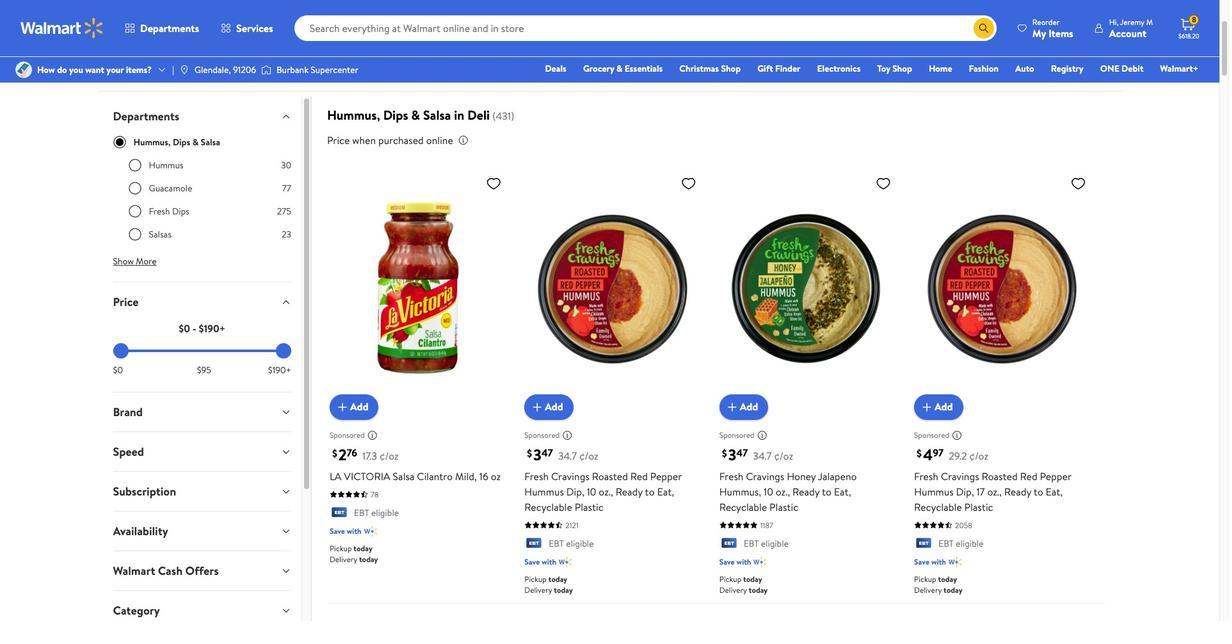 Task type: vqa. For each thing, say whether or not it's contained in the screenshot.


Task type: describe. For each thing, give the bounding box(es) containing it.
ready inside $ 3 47 34.7 ¢/oz fresh cravings honey jalapeno hummus, 10 oz., ready to eat, recyclable plastic
[[793, 485, 820, 499]]

brand button
[[103, 393, 302, 432]]

save for $ 2 76 17.3 ¢/oz la victoria salsa cilantro mild, 16 oz
[[330, 526, 345, 537]]

dips inside "french onion dips"
[[828, 56, 848, 70]]

16
[[479, 469, 488, 483]]

hi,
[[1110, 16, 1119, 27]]

ebt for $ 4 97 29.2 ¢/oz fresh cravings roasted red pepper hummus dip, 17 oz., ready to eat, recyclable plastic
[[939, 537, 954, 550]]

ebt eligible for $ 3 47 34.7 ¢/oz fresh cravings roasted red pepper hummus dip, 10 oz., ready to eat, recyclable plastic
[[549, 537, 594, 550]]

salsa inside $ 2 76 17.3 ¢/oz la victoria salsa cilantro mild, 16 oz
[[393, 469, 415, 483]]

to inside $ 3 47 34.7 ¢/oz fresh cravings honey jalapeno hummus, 10 oz., ready to eat, recyclable plastic
[[822, 485, 832, 499]]

supercenter
[[311, 63, 359, 76]]

275
[[277, 205, 291, 218]]

hummus singles
[[357, 46, 397, 70]]

essentials
[[625, 62, 663, 75]]

burbank supercenter
[[277, 63, 359, 76]]

1 horizontal spatial fresh dips
[[738, 46, 784, 60]]

-
[[193, 322, 196, 336]]

sabra
[[518, 46, 543, 60]]

guacamole inside hummus, dips & salsa option group
[[149, 182, 192, 195]]

charcuterie
[[581, 46, 634, 60]]

ebt eligible for $ 4 97 29.2 ¢/oz fresh cravings roasted red pepper hummus dip, 17 oz., ready to eat, recyclable plastic
[[939, 537, 984, 550]]

23
[[282, 228, 291, 241]]

french onion dips image
[[815, 0, 861, 42]]

availability tab
[[103, 512, 302, 551]]

ad disclaimer and feedback for ingridsponsoredproducts image for $ 2 76 17.3 ¢/oz la victoria salsa cilantro mild, 16 oz
[[367, 430, 378, 440]]

dip, for 4
[[956, 485, 974, 499]]

salsa left in
[[423, 106, 451, 124]]

plastic for 3
[[575, 500, 604, 514]]

eligible for $ 3 47 34.7 ¢/oz fresh cravings honey jalapeno hummus, 10 oz., ready to eat, recyclable plastic
[[761, 537, 789, 550]]

8
[[1192, 14, 1197, 25]]

hummus, dips & salsa
[[134, 136, 220, 149]]

onion
[[841, 46, 868, 60]]

pepper for 3
[[650, 469, 682, 483]]

cravings for $ 3 47 34.7 ¢/oz fresh cravings honey jalapeno hummus, 10 oz., ready to eat, recyclable plastic
[[746, 469, 785, 483]]

add to favorites list, la victoria salsa cilantro mild, 16 oz image
[[486, 176, 502, 192]]

more
[[136, 255, 157, 268]]

grocery & essentials link
[[577, 61, 669, 76]]

add to favorites list, fresh cravings roasted red pepper hummus dip, 10 oz., ready to eat, recyclable plastic image
[[681, 176, 696, 192]]

8 $618.20
[[1179, 14, 1200, 40]]

add to favorites list, fresh cravings roasted red pepper hummus dip, 17 oz., ready to eat, recyclable plastic image
[[1071, 176, 1086, 192]]

christmas
[[680, 62, 719, 75]]

3 for $ 3 47 34.7 ¢/oz fresh cravings honey jalapeno hummus, 10 oz., ready to eat, recyclable plastic
[[728, 444, 737, 465]]

gift finder
[[758, 62, 801, 75]]

marketside hummus link
[[420, 0, 487, 70]]

ebt image
[[720, 538, 739, 551]]

home
[[929, 62, 953, 75]]

delivery for $ 2 76 17.3 ¢/oz la victoria salsa cilantro mild, 16 oz
[[330, 554, 357, 565]]

roasted red pepper hummus link
[[267, 0, 333, 81]]

salsa inside "link"
[[917, 46, 939, 60]]

add to cart image for 2
[[335, 399, 350, 415]]

one debit link
[[1095, 61, 1150, 76]]

eligible for $ 4 97 29.2 ¢/oz fresh cravings roasted red pepper hummus dip, 17 oz., ready to eat, recyclable plastic
[[956, 537, 984, 550]]

french
[[808, 46, 838, 60]]

jeremy
[[1120, 16, 1145, 27]]

hummus, for hummus, dips & salsa
[[134, 136, 171, 149]]

fresh dips link
[[728, 0, 794, 60]]

34.7 for $ 3 47 34.7 ¢/oz fresh cravings roasted red pepper hummus dip, 10 oz., ready to eat, recyclable plastic
[[558, 449, 577, 463]]

0 vertical spatial $190+
[[199, 322, 225, 336]]

shop for toy shop
[[893, 62, 912, 75]]

97
[[933, 446, 944, 460]]

add for $ 3 47 34.7 ¢/oz fresh cravings honey jalapeno hummus, 10 oz., ready to eat, recyclable plastic
[[740, 400, 758, 414]]

red for 4
[[1020, 469, 1038, 483]]

cilantro
[[417, 469, 453, 483]]

deals link
[[539, 61, 572, 76]]

reorder my items
[[1033, 16, 1074, 40]]

ebt image for 4
[[914, 538, 934, 551]]

french onion dips link
[[805, 0, 871, 70]]

pickup today delivery today for $ 2 76 17.3 ¢/oz la victoria salsa cilantro mild, 16 oz
[[330, 543, 378, 565]]

roasted red pepper hummus image
[[277, 0, 323, 42]]

$ 3 47 34.7 ¢/oz fresh cravings honey jalapeno hummus, 10 oz., ready to eat, recyclable plastic
[[720, 444, 857, 514]]

category tab
[[103, 591, 302, 621]]

pickup for $ 4 97 29.2 ¢/oz fresh cravings roasted red pepper hummus dip, 17 oz., ready to eat, recyclable plastic
[[914, 574, 937, 585]]

 image for glendale, 91206
[[179, 65, 189, 75]]

pickup today delivery today for $ 3 47 34.7 ¢/oz fresh cravings roasted red pepper hummus dip, 10 oz., ready to eat, recyclable plastic
[[525, 574, 573, 595]]

electronics
[[817, 62, 861, 75]]

save with for $ 3 47 34.7 ¢/oz fresh cravings honey jalapeno hummus, 10 oz., ready to eat, recyclable plastic
[[720, 556, 751, 567]]

hummus singles link
[[344, 0, 410, 70]]

to for 3
[[645, 485, 655, 499]]

ebt for $ 3 47 34.7 ¢/oz fresh cravings roasted red pepper hummus dip, 10 oz., ready to eat, recyclable plastic
[[549, 537, 564, 550]]

deli
[[468, 106, 490, 124]]

category
[[113, 603, 160, 619]]

fresh dips inside hummus, dips & salsa option group
[[149, 205, 189, 218]]

1187
[[760, 520, 774, 531]]

cravings for $ 3 47 34.7 ¢/oz fresh cravings roasted red pepper hummus dip, 10 oz., ready to eat, recyclable plastic
[[551, 469, 590, 483]]

91206
[[233, 63, 256, 76]]

fresh cravings roasted red pepper hummus dip, 10 oz., ready to eat, recyclable plastic image
[[525, 170, 702, 410]]

47 for $ 3 47 34.7 ¢/oz fresh cravings roasted red pepper hummus dip, 10 oz., ready to eat, recyclable plastic
[[542, 446, 553, 460]]

47 for $ 3 47 34.7 ¢/oz fresh cravings honey jalapeno hummus, 10 oz., ready to eat, recyclable plastic
[[737, 446, 748, 460]]

dips inside option group
[[172, 205, 189, 218]]

ebt for $ 2 76 17.3 ¢/oz la victoria salsa cilantro mild, 16 oz
[[354, 506, 369, 519]]

red for 3
[[631, 469, 648, 483]]

$ 3 47 34.7 ¢/oz fresh cravings roasted red pepper hummus dip, 10 oz., ready to eat, recyclable plastic
[[525, 444, 682, 514]]

17
[[977, 485, 985, 499]]

eat, inside $ 3 47 34.7 ¢/oz fresh cravings honey jalapeno hummus, 10 oz., ready to eat, recyclable plastic
[[834, 485, 851, 499]]

glendale, 91206
[[195, 63, 256, 76]]

speed
[[113, 444, 144, 460]]

3 for $ 3 47 34.7 ¢/oz fresh cravings roasted red pepper hummus dip, 10 oz., ready to eat, recyclable plastic
[[534, 444, 542, 465]]

pickup for $ 3 47 34.7 ¢/oz fresh cravings roasted red pepper hummus dip, 10 oz., ready to eat, recyclable plastic
[[525, 574, 547, 585]]

& for hummus, dips & salsa in deli (431)
[[411, 106, 420, 124]]

you
[[69, 63, 83, 76]]

gift finder link
[[752, 61, 807, 76]]

ready for 4
[[1005, 485, 1032, 499]]

& for hummus, dips & salsa
[[193, 136, 199, 149]]

Search search field
[[294, 15, 997, 41]]

¢/oz for $ 3 47 34.7 ¢/oz fresh cravings roasted red pepper hummus dip, 10 oz., ready to eat, recyclable plastic
[[579, 449, 599, 463]]

price tab
[[103, 282, 302, 322]]

walmart+
[[1160, 62, 1199, 75]]

subscription button
[[103, 472, 302, 511]]

spicy hummus link
[[190, 0, 256, 70]]

spicy
[[211, 46, 235, 60]]

¢/oz for $ 4 97 29.2 ¢/oz fresh cravings roasted red pepper hummus dip, 17 oz., ready to eat, recyclable plastic
[[970, 449, 989, 463]]

10 inside $ 3 47 34.7 ¢/oz fresh cravings roasted red pepper hummus dip, 10 oz., ready to eat, recyclable plastic
[[587, 485, 596, 499]]

¢/oz for $ 2 76 17.3 ¢/oz la victoria salsa cilantro mild, 16 oz
[[380, 449, 399, 463]]

cravings for $ 4 97 29.2 ¢/oz fresh cravings roasted red pepper hummus dip, 17 oz., ready to eat, recyclable plastic
[[941, 469, 979, 483]]

none radio inside hummus, dips & salsa option group
[[128, 159, 141, 172]]

hi, jeremy m account
[[1110, 16, 1153, 40]]

add to favorites list, fresh cravings honey jalapeno hummus, 10 oz., ready to eat, recyclable plastic image
[[876, 176, 891, 192]]

pepper
[[284, 56, 316, 70]]

save with for $ 4 97 29.2 ¢/oz fresh cravings roasted red pepper hummus dip, 17 oz., ready to eat, recyclable plastic
[[914, 556, 946, 567]]

$ for $ 2 76 17.3 ¢/oz la victoria salsa cilantro mild, 16 oz
[[332, 446, 337, 460]]

$ for $ 3 47 34.7 ¢/oz fresh cravings roasted red pepper hummus dip, 10 oz., ready to eat, recyclable plastic
[[527, 446, 532, 460]]

ad disclaimer and feedback for ingridsponsoredproducts image for $ 4 97 29.2 ¢/oz fresh cravings roasted red pepper hummus dip, 17 oz., ready to eat, recyclable plastic
[[952, 430, 962, 440]]

to for 4
[[1034, 485, 1044, 499]]

Hummus, Dips & Salsa radio
[[113, 136, 126, 149]]

$95
[[197, 364, 211, 377]]

how do you want your items?
[[37, 63, 152, 76]]

walmart plus image
[[754, 556, 767, 569]]

1 vertical spatial $190+
[[268, 364, 291, 377]]

Walmart Site-Wide search field
[[294, 15, 997, 41]]

speed button
[[103, 432, 302, 471]]

fresh inside $ 3 47 34.7 ¢/oz fresh cravings roasted red pepper hummus dip, 10 oz., ready to eat, recyclable plastic
[[525, 469, 549, 483]]

hummus inside $ 3 47 34.7 ¢/oz fresh cravings roasted red pepper hummus dip, 10 oz., ready to eat, recyclable plastic
[[525, 485, 564, 499]]

fashion link
[[963, 61, 1005, 76]]

pickup for $ 3 47 34.7 ¢/oz fresh cravings honey jalapeno hummus, 10 oz., ready to eat, recyclable plastic
[[720, 574, 742, 585]]

my
[[1033, 26, 1046, 40]]

34.7 for $ 3 47 34.7 ¢/oz fresh cravings honey jalapeno hummus, 10 oz., ready to eat, recyclable plastic
[[753, 449, 772, 463]]

(431)
[[492, 109, 514, 123]]

brand tab
[[103, 393, 302, 432]]

fresh inside the $ 4 97 29.2 ¢/oz fresh cravings roasted red pepper hummus dip, 17 oz., ready to eat, recyclable plastic
[[914, 469, 939, 483]]

with for $ 2 76 17.3 ¢/oz la victoria salsa cilantro mild, 16 oz
[[347, 526, 362, 537]]

hummus image
[[123, 0, 169, 42]]

search icon image
[[979, 23, 989, 33]]

walmart
[[113, 563, 155, 579]]

items?
[[126, 63, 152, 76]]

ebt image for 2
[[330, 507, 349, 520]]

¢/oz for $ 3 47 34.7 ¢/oz fresh cravings honey jalapeno hummus, 10 oz., ready to eat, recyclable plastic
[[774, 449, 793, 463]]

add button for $ 3 47 34.7 ¢/oz fresh cravings honey jalapeno hummus, 10 oz., ready to eat, recyclable plastic
[[720, 394, 769, 420]]

eat, for 3
[[657, 485, 674, 499]]

17.3
[[362, 449, 377, 463]]

add to cart image for $ 3 47 34.7 ¢/oz fresh cravings honey jalapeno hummus, 10 oz., ready to eat, recyclable plastic
[[725, 399, 740, 415]]

0 horizontal spatial hummus
[[204, 56, 242, 70]]

fresh inside "link"
[[891, 46, 915, 60]]

m
[[1147, 16, 1153, 27]]

jalapeno
[[818, 469, 857, 483]]

fresh inside hummus, dips & salsa option group
[[149, 205, 170, 218]]

cash
[[158, 563, 183, 579]]

walmart plus image for 4
[[949, 556, 962, 569]]

recyclable for 3
[[525, 500, 572, 514]]

mild,
[[455, 469, 477, 483]]

salsa up hummus, dips & salsa option group
[[201, 136, 220, 149]]

gift
[[758, 62, 773, 75]]

purchased
[[378, 133, 424, 147]]

hummus link
[[113, 0, 180, 60]]

departments inside tab
[[113, 108, 179, 124]]

fresh cravings roasted red pepper hummus dip, 17 oz., ready to eat, recyclable plastic image
[[914, 170, 1091, 410]]

christmas shop
[[680, 62, 741, 75]]

ebt image for 3
[[525, 538, 544, 551]]

$ for $ 4 97 29.2 ¢/oz fresh cravings roasted red pepper hummus dip, 17 oz., ready to eat, recyclable plastic
[[917, 446, 922, 460]]



Task type: locate. For each thing, give the bounding box(es) containing it.
eat, inside the $ 4 97 29.2 ¢/oz fresh cravings roasted red pepper hummus dip, 17 oz., ready to eat, recyclable plastic
[[1046, 485, 1063, 499]]

red inside the $ 4 97 29.2 ¢/oz fresh cravings roasted red pepper hummus dip, 17 oz., ready to eat, recyclable plastic
[[1020, 469, 1038, 483]]

1 plastic from the left
[[575, 500, 604, 514]]

hummus singles image
[[354, 0, 400, 42]]

spicy hummus
[[204, 46, 242, 70]]

hummus, up "when"
[[327, 106, 380, 124]]

1 ad disclaimer and feedback for ingridsponsoredproducts image from the left
[[367, 430, 378, 440]]

3 inside $ 3 47 34.7 ¢/oz fresh cravings roasted red pepper hummus dip, 10 oz., ready to eat, recyclable plastic
[[534, 444, 542, 465]]

1 $ from the left
[[332, 446, 337, 460]]

78
[[371, 489, 379, 500]]

add button for $ 2 76 17.3 ¢/oz la victoria salsa cilantro mild, 16 oz
[[330, 394, 379, 420]]

0 vertical spatial price
[[327, 133, 350, 147]]

1 horizontal spatial add to cart image
[[725, 399, 740, 415]]

1 47 from the left
[[542, 446, 553, 460]]

eligible down 1187
[[761, 537, 789, 550]]

None radio
[[128, 159, 141, 172]]

¢/oz inside the $ 4 97 29.2 ¢/oz fresh cravings roasted red pepper hummus dip, 17 oz., ready to eat, recyclable plastic
[[970, 449, 989, 463]]

shop for christmas shop
[[721, 62, 741, 75]]

fresh dips image
[[738, 0, 784, 42]]

1 add to cart image from the left
[[335, 399, 350, 415]]

2 34.7 from the left
[[753, 449, 772, 463]]

0 horizontal spatial pepper
[[650, 469, 682, 483]]

spicy hummus image
[[200, 0, 246, 42]]

1 add from the left
[[350, 400, 368, 414]]

dip, up 2121
[[567, 485, 585, 499]]

oz., inside the $ 4 97 29.2 ¢/oz fresh cravings roasted red pepper hummus dip, 17 oz., ready to eat, recyclable plastic
[[988, 485, 1002, 499]]

1 horizontal spatial 3
[[728, 444, 737, 465]]

la victoria salsa cilantro mild, 16 oz image
[[330, 170, 507, 410]]

0 horizontal spatial $190+
[[199, 322, 225, 336]]

0 vertical spatial departments button
[[114, 13, 210, 44]]

47 inside $ 3 47 34.7 ¢/oz fresh cravings honey jalapeno hummus, 10 oz., ready to eat, recyclable plastic
[[737, 446, 748, 460]]

legal information image
[[458, 135, 469, 145]]

ebt eligible for $ 3 47 34.7 ¢/oz fresh cravings honey jalapeno hummus, 10 oz., ready to eat, recyclable plastic
[[744, 537, 789, 550]]

2 to from the left
[[822, 485, 832, 499]]

price button
[[103, 282, 302, 322]]

1 horizontal spatial 47
[[737, 446, 748, 460]]

deals
[[545, 62, 567, 75]]

auto
[[1016, 62, 1035, 75]]

1 horizontal spatial recyclable
[[720, 500, 767, 514]]

¢/oz inside $ 2 76 17.3 ¢/oz la victoria salsa cilantro mild, 16 oz
[[380, 449, 399, 463]]

3 add from the left
[[740, 400, 758, 414]]

departments tab
[[103, 97, 302, 136]]

1 horizontal spatial guacamole
[[659, 46, 709, 60]]

ad disclaimer and feedback for ingridsponsoredproducts image up $ 3 47 34.7 ¢/oz fresh cravings honey jalapeno hummus, 10 oz., ready to eat, recyclable plastic
[[757, 430, 768, 440]]

$0 up the brand
[[113, 364, 123, 377]]

ebt eligible down 2058
[[939, 537, 984, 550]]

1 horizontal spatial oz.,
[[776, 485, 790, 499]]

services
[[236, 21, 273, 35]]

add to cart image for 4
[[920, 399, 935, 415]]

0 horizontal spatial 47
[[542, 446, 553, 460]]

ad disclaimer and feedback for ingridsponsoredproducts image up $ 3 47 34.7 ¢/oz fresh cravings roasted red pepper hummus dip, 10 oz., ready to eat, recyclable plastic
[[562, 430, 573, 440]]

to inside the $ 4 97 29.2 ¢/oz fresh cravings roasted red pepper hummus dip, 17 oz., ready to eat, recyclable plastic
[[1034, 485, 1044, 499]]

1 horizontal spatial 10
[[764, 485, 773, 499]]

0 horizontal spatial &
[[193, 136, 199, 149]]

4 ad disclaimer and feedback for ingridsponsoredproducts image from the left
[[952, 430, 962, 440]]

red
[[631, 469, 648, 483], [1020, 469, 1038, 483]]

subscription
[[113, 484, 176, 500]]

0 horizontal spatial hummus,
[[134, 136, 171, 149]]

1 34.7 from the left
[[558, 449, 577, 463]]

2 3 from the left
[[728, 444, 737, 465]]

 image right | on the top left of the page
[[179, 65, 189, 75]]

burbank
[[277, 63, 309, 76]]

hummus inside the $ 4 97 29.2 ¢/oz fresh cravings roasted red pepper hummus dip, 17 oz., ready to eat, recyclable plastic
[[914, 485, 954, 499]]

price for price
[[113, 294, 139, 310]]

0 horizontal spatial price
[[113, 294, 139, 310]]

fresh dips up gift
[[738, 46, 784, 60]]

honey
[[787, 469, 816, 483]]

$0
[[179, 322, 190, 336], [113, 364, 123, 377]]

departments up | on the top left of the page
[[140, 21, 199, 35]]

save for $ 3 47 34.7 ¢/oz fresh cravings honey jalapeno hummus, 10 oz., ready to eat, recyclable plastic
[[720, 556, 735, 567]]

1 recyclable from the left
[[525, 500, 572, 514]]

roasted red pepper hummus
[[273, 46, 327, 80]]

3 eat, from the left
[[1046, 485, 1063, 499]]

show more
[[113, 255, 157, 268]]

1 eat, from the left
[[657, 485, 674, 499]]

eligible down 2121
[[566, 537, 594, 550]]

 image right 91206
[[261, 63, 272, 76]]

departments button up | on the top left of the page
[[114, 13, 210, 44]]

to inside $ 3 47 34.7 ¢/oz fresh cravings roasted red pepper hummus dip, 10 oz., ready to eat, recyclable plastic
[[645, 485, 655, 499]]

shop right toy
[[893, 62, 912, 75]]

ad disclaimer and feedback for ingridsponsoredproducts image up 17.3
[[367, 430, 378, 440]]

save for $ 4 97 29.2 ¢/oz fresh cravings roasted red pepper hummus dip, 17 oz., ready to eat, recyclable plastic
[[914, 556, 930, 567]]

2 horizontal spatial to
[[1034, 485, 1044, 499]]

fresh salsa
[[891, 46, 939, 60]]

marketside hummus image
[[431, 0, 477, 42]]

cravings inside $ 3 47 34.7 ¢/oz fresh cravings honey jalapeno hummus, 10 oz., ready to eat, recyclable plastic
[[746, 469, 785, 483]]

la
[[330, 469, 342, 483]]

cravings
[[551, 469, 590, 483], [746, 469, 785, 483], [941, 469, 979, 483]]

price
[[327, 133, 350, 147], [113, 294, 139, 310]]

fresh salsa link
[[881, 0, 948, 60]]

4 add from the left
[[935, 400, 953, 414]]

want
[[85, 63, 104, 76]]

roasted inside the $ 4 97 29.2 ¢/oz fresh cravings roasted red pepper hummus dip, 17 oz., ready to eat, recyclable plastic
[[982, 469, 1018, 483]]

hummus inside roasted red pepper hummus
[[281, 66, 319, 80]]

glendale,
[[195, 63, 231, 76]]

eligible down 2058
[[956, 537, 984, 550]]

2 eat, from the left
[[834, 485, 851, 499]]

dip, for 3
[[567, 485, 585, 499]]

$ 4 97 29.2 ¢/oz fresh cravings roasted red pepper hummus dip, 17 oz., ready to eat, recyclable plastic
[[914, 444, 1072, 514]]

french onion dips
[[808, 46, 868, 70]]

add to cart image
[[335, 399, 350, 415], [920, 399, 935, 415]]

walmart plus image down 2121
[[559, 556, 572, 569]]

1 vertical spatial price
[[113, 294, 139, 310]]

2 horizontal spatial hummus,
[[720, 485, 761, 499]]

price inside dropdown button
[[113, 294, 139, 310]]

76
[[347, 446, 357, 460]]

3 ad disclaimer and feedback for ingridsponsoredproducts image from the left
[[757, 430, 768, 440]]

$0 for $0 - $190+
[[179, 322, 190, 336]]

plastic up 1187
[[770, 500, 799, 514]]

0 horizontal spatial eat,
[[657, 485, 674, 499]]

walmart plus image down 2058
[[949, 556, 962, 569]]

recyclable up 1187
[[720, 500, 767, 514]]

$ for $ 3 47 34.7 ¢/oz fresh cravings honey jalapeno hummus, 10 oz., ready to eat, recyclable plastic
[[722, 446, 727, 460]]

add button for $ 3 47 34.7 ¢/oz fresh cravings roasted red pepper hummus dip, 10 oz., ready to eat, recyclable plastic
[[525, 394, 574, 420]]

1 horizontal spatial $0
[[179, 322, 190, 336]]

0 horizontal spatial ready
[[616, 485, 643, 499]]

oz., inside $ 3 47 34.7 ¢/oz fresh cravings honey jalapeno hummus, 10 oz., ready to eat, recyclable plastic
[[776, 485, 790, 499]]

fresh cravings honey jalapeno hummus, 10 oz., ready to eat, recyclable plastic image
[[720, 170, 896, 410]]

ebt for $ 3 47 34.7 ¢/oz fresh cravings honey jalapeno hummus, 10 oz., ready to eat, recyclable plastic
[[744, 537, 759, 550]]

hummus, up 1187
[[720, 485, 761, 499]]

4 $ from the left
[[917, 446, 922, 460]]

2 add to cart image from the left
[[725, 399, 740, 415]]

2 horizontal spatial cravings
[[941, 469, 979, 483]]

dip, left 17
[[956, 485, 974, 499]]

red inside $ 3 47 34.7 ¢/oz fresh cravings roasted red pepper hummus dip, 10 oz., ready to eat, recyclable plastic
[[631, 469, 648, 483]]

recyclable inside the $ 4 97 29.2 ¢/oz fresh cravings roasted red pepper hummus dip, 17 oz., ready to eat, recyclable plastic
[[914, 500, 962, 514]]

2 horizontal spatial ebt image
[[914, 538, 934, 551]]

sponsored for $ 2 76 17.3 ¢/oz la victoria salsa cilantro mild, 16 oz
[[330, 430, 365, 441]]

dip, inside the $ 4 97 29.2 ¢/oz fresh cravings roasted red pepper hummus dip, 17 oz., ready to eat, recyclable plastic
[[956, 485, 974, 499]]

$0 range field
[[113, 350, 291, 352]]

4 add button from the left
[[914, 394, 963, 420]]

1 shop from the left
[[721, 62, 741, 75]]

salsas
[[149, 228, 172, 241]]

departments up hummus, dips & salsa radio
[[113, 108, 179, 124]]

marketside
[[429, 46, 478, 60]]

pickup today delivery today for $ 3 47 34.7 ¢/oz fresh cravings honey jalapeno hummus, 10 oz., ready to eat, recyclable plastic
[[720, 574, 768, 595]]

add to cart image up 76
[[335, 399, 350, 415]]

today
[[354, 543, 373, 554], [359, 554, 378, 565], [549, 574, 568, 585], [743, 574, 762, 585], [938, 574, 957, 585], [554, 585, 573, 595], [749, 585, 768, 595], [944, 585, 963, 595]]

2 vertical spatial &
[[193, 136, 199, 149]]

one
[[1101, 62, 1120, 75]]

add for $ 4 97 29.2 ¢/oz fresh cravings roasted red pepper hummus dip, 17 oz., ready to eat, recyclable plastic
[[935, 400, 953, 414]]

0 vertical spatial hummus,
[[327, 106, 380, 124]]

0 horizontal spatial $0
[[113, 364, 123, 377]]

subscription tab
[[103, 472, 302, 511]]

pickup for $ 2 76 17.3 ¢/oz la victoria salsa cilantro mild, 16 oz
[[330, 543, 352, 554]]

4 sponsored from the left
[[914, 430, 950, 441]]

1 vertical spatial &
[[411, 106, 420, 124]]

do
[[57, 63, 67, 76]]

0 horizontal spatial oz.,
[[599, 485, 613, 499]]

2 pepper from the left
[[1040, 469, 1072, 483]]

0 horizontal spatial plastic
[[575, 500, 604, 514]]

2 ¢/oz from the left
[[579, 449, 599, 463]]

add to cart image
[[530, 399, 545, 415], [725, 399, 740, 415]]

1 red from the left
[[631, 469, 648, 483]]

$ 2 76 17.3 ¢/oz la victoria salsa cilantro mild, 16 oz
[[330, 444, 501, 483]]

charcuterie link
[[574, 0, 641, 60]]

2 cravings from the left
[[746, 469, 785, 483]]

1 3 from the left
[[534, 444, 542, 465]]

toy shop link
[[872, 61, 918, 76]]

marketside hummus
[[429, 46, 478, 70]]

add to cart image up 97
[[920, 399, 935, 415]]

1 ¢/oz from the left
[[380, 449, 399, 463]]

2 sponsored from the left
[[525, 430, 560, 441]]

1 horizontal spatial hummus
[[281, 66, 319, 80]]

2 horizontal spatial &
[[617, 62, 623, 75]]

3 oz., from the left
[[988, 485, 1002, 499]]

2 shop from the left
[[893, 62, 912, 75]]

1 horizontal spatial price
[[327, 133, 350, 147]]

1 add to cart image from the left
[[530, 399, 545, 415]]

1 cravings from the left
[[551, 469, 590, 483]]

3 sponsored from the left
[[720, 430, 755, 441]]

add button for $ 4 97 29.2 ¢/oz fresh cravings roasted red pepper hummus dip, 17 oz., ready to eat, recyclable plastic
[[914, 394, 963, 420]]

2 plastic from the left
[[770, 500, 799, 514]]

3 $ from the left
[[722, 446, 727, 460]]

victoria
[[344, 469, 390, 483]]

hummus inside option group
[[149, 159, 183, 172]]

0 horizontal spatial ebt image
[[330, 507, 349, 520]]

¢/oz
[[380, 449, 399, 463], [579, 449, 599, 463], [774, 449, 793, 463], [970, 449, 989, 463]]

2 horizontal spatial plastic
[[965, 500, 994, 514]]

toy
[[878, 62, 891, 75]]

 image
[[261, 63, 272, 76], [179, 65, 189, 75]]

show
[[113, 255, 134, 268]]

3 to from the left
[[1034, 485, 1044, 499]]

charcuterie image
[[584, 0, 630, 42]]

3 cravings from the left
[[941, 469, 979, 483]]

ebt eligible down the 78
[[354, 506, 399, 519]]

3 recyclable from the left
[[914, 500, 962, 514]]

recyclable inside $ 3 47 34.7 ¢/oz fresh cravings honey jalapeno hummus, 10 oz., ready to eat, recyclable plastic
[[720, 500, 767, 514]]

0 horizontal spatial to
[[645, 485, 655, 499]]

¢/oz inside $ 3 47 34.7 ¢/oz fresh cravings roasted red pepper hummus dip, 10 oz., ready to eat, recyclable plastic
[[579, 449, 599, 463]]

recyclable for 4
[[914, 500, 962, 514]]

walmart plus image
[[364, 525, 377, 538], [559, 556, 572, 569], [949, 556, 962, 569]]

fashion
[[969, 62, 999, 75]]

pickup today delivery today for $ 4 97 29.2 ¢/oz fresh cravings roasted red pepper hummus dip, 17 oz., ready to eat, recyclable plastic
[[914, 574, 963, 595]]

cravings left honey
[[746, 469, 785, 483]]

your
[[107, 63, 124, 76]]

2 dip, from the left
[[956, 485, 974, 499]]

hummus, dips & salsa in deli (431)
[[327, 106, 514, 124]]

walmart image
[[20, 18, 104, 38]]

2 oz., from the left
[[776, 485, 790, 499]]

2 horizontal spatial walmart plus image
[[949, 556, 962, 569]]

2 recyclable from the left
[[720, 500, 767, 514]]

1 vertical spatial guacamole
[[149, 182, 192, 195]]

hummus, for hummus, dips & salsa in deli (431)
[[327, 106, 380, 124]]

add for $ 3 47 34.7 ¢/oz fresh cravings roasted red pepper hummus dip, 10 oz., ready to eat, recyclable plastic
[[545, 400, 563, 414]]

sponsored for $ 3 47 34.7 ¢/oz fresh cravings honey jalapeno hummus, 10 oz., ready to eat, recyclable plastic
[[720, 430, 755, 441]]

hummus, inside $ 3 47 34.7 ¢/oz fresh cravings honey jalapeno hummus, 10 oz., ready to eat, recyclable plastic
[[720, 485, 761, 499]]

None radio
[[128, 182, 141, 195], [128, 205, 141, 218], [128, 228, 141, 241], [128, 182, 141, 195], [128, 205, 141, 218], [128, 228, 141, 241]]

1 horizontal spatial shop
[[893, 62, 912, 75]]

fresh dips
[[738, 46, 784, 60], [149, 205, 189, 218]]

2 horizontal spatial roasted
[[982, 469, 1018, 483]]

one debit
[[1101, 62, 1144, 75]]

with for $ 3 47 34.7 ¢/oz fresh cravings roasted red pepper hummus dip, 10 oz., ready to eat, recyclable plastic
[[542, 556, 557, 567]]

oz., inside $ 3 47 34.7 ¢/oz fresh cravings roasted red pepper hummus dip, 10 oz., ready to eat, recyclable plastic
[[599, 485, 613, 499]]

1 horizontal spatial pepper
[[1040, 469, 1072, 483]]

guacamole up christmas
[[659, 46, 709, 60]]

recyclable inside $ 3 47 34.7 ¢/oz fresh cravings roasted red pepper hummus dip, 10 oz., ready to eat, recyclable plastic
[[525, 500, 572, 514]]

roasted for 3
[[592, 469, 628, 483]]

departments button
[[114, 13, 210, 44], [103, 97, 302, 136]]

1 horizontal spatial dip,
[[956, 485, 974, 499]]

0 horizontal spatial  image
[[179, 65, 189, 75]]

0 horizontal spatial walmart plus image
[[364, 525, 377, 538]]

2 horizontal spatial eat,
[[1046, 485, 1063, 499]]

ad disclaimer and feedback for ingridsponsoredproducts image up "29.2"
[[952, 430, 962, 440]]

ready inside the $ 4 97 29.2 ¢/oz fresh cravings roasted red pepper hummus dip, 17 oz., ready to eat, recyclable plastic
[[1005, 485, 1032, 499]]

hummus, dips & salsa option group
[[128, 159, 291, 251]]

save for $ 3 47 34.7 ¢/oz fresh cravings roasted red pepper hummus dip, 10 oz., ready to eat, recyclable plastic
[[525, 556, 540, 567]]

0 horizontal spatial guacamole
[[149, 182, 192, 195]]

delivery for $ 3 47 34.7 ¢/oz fresh cravings roasted red pepper hummus dip, 10 oz., ready to eat, recyclable plastic
[[525, 585, 552, 595]]

ad disclaimer and feedback for ingridsponsoredproducts image for $ 3 47 34.7 ¢/oz fresh cravings honey jalapeno hummus, 10 oz., ready to eat, recyclable plastic
[[757, 430, 768, 440]]

0 horizontal spatial cravings
[[551, 469, 590, 483]]

hummus, right hummus, dips & salsa radio
[[134, 136, 171, 149]]

show more button
[[103, 251, 167, 272]]

$0 for $0
[[113, 364, 123, 377]]

finder
[[775, 62, 801, 75]]

1 horizontal spatial hummus,
[[327, 106, 380, 124]]

online
[[426, 133, 453, 147]]

speed tab
[[103, 432, 302, 471]]

oz., for 3
[[599, 485, 613, 499]]

red
[[312, 46, 327, 60]]

items
[[1049, 26, 1074, 40]]

fresh inside $ 3 47 34.7 ¢/oz fresh cravings honey jalapeno hummus, 10 oz., ready to eat, recyclable plastic
[[720, 469, 744, 483]]

eligible for $ 3 47 34.7 ¢/oz fresh cravings roasted red pepper hummus dip, 10 oz., ready to eat, recyclable plastic
[[566, 537, 594, 550]]

$0 left "-"
[[179, 322, 190, 336]]

1 horizontal spatial cravings
[[746, 469, 785, 483]]

eligible for $ 2 76 17.3 ¢/oz la victoria salsa cilantro mild, 16 oz
[[371, 506, 399, 519]]

0 horizontal spatial shop
[[721, 62, 741, 75]]

1 horizontal spatial roasted
[[592, 469, 628, 483]]

with for $ 3 47 34.7 ¢/oz fresh cravings honey jalapeno hummus, 10 oz., ready to eat, recyclable plastic
[[737, 556, 751, 567]]

price left "when"
[[327, 133, 350, 147]]

walmart plus image down the 78
[[364, 525, 377, 538]]

$ inside the $ 4 97 29.2 ¢/oz fresh cravings roasted red pepper hummus dip, 17 oz., ready to eat, recyclable plastic
[[917, 446, 922, 460]]

1 10 from the left
[[587, 485, 596, 499]]

sponsored for $ 3 47 34.7 ¢/oz fresh cravings roasted red pepper hummus dip, 10 oz., ready to eat, recyclable plastic
[[525, 430, 560, 441]]

2 horizontal spatial ready
[[1005, 485, 1032, 499]]

ad disclaimer and feedback for ingridsponsoredproducts image
[[367, 430, 378, 440], [562, 430, 573, 440], [757, 430, 768, 440], [952, 430, 962, 440]]

save
[[330, 526, 345, 537], [525, 556, 540, 567], [720, 556, 735, 567], [914, 556, 930, 567]]

ebt eligible down 1187
[[744, 537, 789, 550]]

1 pepper from the left
[[650, 469, 682, 483]]

sabra link
[[497, 0, 564, 60]]

1 ready from the left
[[616, 485, 643, 499]]

price down 'show'
[[113, 294, 139, 310]]

with for $ 4 97 29.2 ¢/oz fresh cravings roasted red pepper hummus dip, 17 oz., ready to eat, recyclable plastic
[[932, 556, 946, 567]]

delivery for $ 4 97 29.2 ¢/oz fresh cravings roasted red pepper hummus dip, 17 oz., ready to eat, recyclable plastic
[[914, 585, 942, 595]]

30
[[281, 159, 291, 172]]

sponsored for $ 4 97 29.2 ¢/oz fresh cravings roasted red pepper hummus dip, 17 oz., ready to eat, recyclable plastic
[[914, 430, 950, 441]]

0 vertical spatial departments
[[140, 21, 199, 35]]

add to cart image for $ 3 47 34.7 ¢/oz fresh cravings roasted red pepper hummus dip, 10 oz., ready to eat, recyclable plastic
[[530, 399, 545, 415]]

0 horizontal spatial add to cart image
[[530, 399, 545, 415]]

1 horizontal spatial $190+
[[268, 364, 291, 377]]

2 horizontal spatial recyclable
[[914, 500, 962, 514]]

2 $ from the left
[[527, 446, 532, 460]]

$190 range field
[[113, 350, 291, 352]]

$ inside $ 3 47 34.7 ¢/oz fresh cravings honey jalapeno hummus, 10 oz., ready to eat, recyclable plastic
[[722, 446, 727, 460]]

debit
[[1122, 62, 1144, 75]]

0 vertical spatial $0
[[179, 322, 190, 336]]

delivery for $ 3 47 34.7 ¢/oz fresh cravings honey jalapeno hummus, 10 oz., ready to eat, recyclable plastic
[[720, 585, 747, 595]]

fresh dips up salsas
[[149, 205, 189, 218]]

1 horizontal spatial 34.7
[[753, 449, 772, 463]]

0 vertical spatial fresh dips
[[738, 46, 784, 60]]

0 horizontal spatial 10
[[587, 485, 596, 499]]

auto link
[[1010, 61, 1040, 76]]

reorder
[[1033, 16, 1060, 27]]

guacamole down hummus, dips & salsa
[[149, 182, 192, 195]]

2058
[[955, 520, 973, 531]]

ready for 3
[[616, 485, 643, 499]]

1 horizontal spatial eat,
[[834, 485, 851, 499]]

0 horizontal spatial recyclable
[[525, 500, 572, 514]]

2 horizontal spatial oz.,
[[988, 485, 1002, 499]]

walmart cash offers tab
[[103, 551, 302, 590]]

1 to from the left
[[645, 485, 655, 499]]

save with
[[330, 526, 362, 537], [525, 556, 557, 567], [720, 556, 751, 567], [914, 556, 946, 567]]

pepper inside the $ 4 97 29.2 ¢/oz fresh cravings roasted red pepper hummus dip, 17 oz., ready to eat, recyclable plastic
[[1040, 469, 1072, 483]]

2 ad disclaimer and feedback for ingridsponsoredproducts image from the left
[[562, 430, 573, 440]]

2121
[[566, 520, 579, 531]]

$ inside $ 2 76 17.3 ¢/oz la victoria salsa cilantro mild, 16 oz
[[332, 446, 337, 460]]

ebt image
[[330, 507, 349, 520], [525, 538, 544, 551], [914, 538, 934, 551]]

account
[[1110, 26, 1147, 40]]

add for $ 2 76 17.3 ¢/oz la victoria salsa cilantro mild, 16 oz
[[350, 400, 368, 414]]

plastic down 17
[[965, 500, 994, 514]]

toy shop
[[878, 62, 912, 75]]

dip, inside $ 3 47 34.7 ¢/oz fresh cravings roasted red pepper hummus dip, 10 oz., ready to eat, recyclable plastic
[[567, 485, 585, 499]]

cravings up 2121
[[551, 469, 590, 483]]

registry
[[1051, 62, 1084, 75]]

ebt eligible down 2121
[[549, 537, 594, 550]]

how
[[37, 63, 55, 76]]

dip,
[[567, 485, 585, 499], [956, 485, 974, 499]]

with
[[347, 526, 362, 537], [542, 556, 557, 567], [737, 556, 751, 567], [932, 556, 946, 567]]

2 vertical spatial hummus,
[[720, 485, 761, 499]]

departments button down glendale,
[[103, 97, 302, 136]]

0 horizontal spatial roasted
[[273, 46, 309, 60]]

hummus
[[204, 56, 242, 70], [281, 66, 319, 80]]

$ inside $ 3 47 34.7 ¢/oz fresh cravings roasted red pepper hummus dip, 10 oz., ready to eat, recyclable plastic
[[527, 446, 532, 460]]

pickup today delivery today
[[330, 543, 378, 565], [525, 574, 573, 595], [720, 574, 768, 595], [914, 574, 963, 595]]

roasted inside roasted red pepper hummus
[[273, 46, 309, 60]]

cravings inside the $ 4 97 29.2 ¢/oz fresh cravings roasted red pepper hummus dip, 17 oz., ready to eat, recyclable plastic
[[941, 469, 979, 483]]

plastic
[[575, 500, 604, 514], [770, 500, 799, 514], [965, 500, 994, 514]]

2 add to cart image from the left
[[920, 399, 935, 415]]

eat,
[[657, 485, 674, 499], [834, 485, 851, 499], [1046, 485, 1063, 499]]

1 horizontal spatial to
[[822, 485, 832, 499]]

sabra image
[[507, 0, 554, 42]]

1 horizontal spatial add to cart image
[[920, 399, 935, 415]]

walmart plus image for 2
[[364, 525, 377, 538]]

plastic up 2121
[[575, 500, 604, 514]]

2 ready from the left
[[793, 485, 820, 499]]

home link
[[923, 61, 958, 76]]

1 horizontal spatial  image
[[261, 63, 272, 76]]

0 vertical spatial guacamole
[[659, 46, 709, 60]]

1 horizontal spatial ready
[[793, 485, 820, 499]]

0 horizontal spatial dip,
[[567, 485, 585, 499]]

1 horizontal spatial plastic
[[770, 500, 799, 514]]

roasted inside $ 3 47 34.7 ¢/oz fresh cravings roasted red pepper hummus dip, 10 oz., ready to eat, recyclable plastic
[[592, 469, 628, 483]]

1 oz., from the left
[[599, 485, 613, 499]]

34.7 inside $ 3 47 34.7 ¢/oz fresh cravings honey jalapeno hummus, 10 oz., ready to eat, recyclable plastic
[[753, 449, 772, 463]]

availability
[[113, 523, 168, 539]]

34.7 inside $ 3 47 34.7 ¢/oz fresh cravings roasted red pepper hummus dip, 10 oz., ready to eat, recyclable plastic
[[558, 449, 577, 463]]

fresh salsa image
[[892, 0, 938, 42]]

recyclable up 2058
[[914, 500, 962, 514]]

2 add from the left
[[545, 400, 563, 414]]

pepper for 4
[[1040, 469, 1072, 483]]

recyclable up 2121
[[525, 500, 572, 514]]

$618.20
[[1179, 31, 1200, 40]]

1 add button from the left
[[330, 394, 379, 420]]

salsa left cilantro
[[393, 469, 415, 483]]

 image for burbank supercenter
[[261, 63, 272, 76]]

oz.,
[[599, 485, 613, 499], [776, 485, 790, 499], [988, 485, 1002, 499]]

ready inside $ 3 47 34.7 ¢/oz fresh cravings roasted red pepper hummus dip, 10 oz., ready to eat, recyclable plastic
[[616, 485, 643, 499]]

2 add button from the left
[[525, 394, 574, 420]]

shop right christmas
[[721, 62, 741, 75]]

1 dip, from the left
[[567, 485, 585, 499]]

hummus inside marketside hummus
[[434, 56, 473, 70]]

1 horizontal spatial walmart plus image
[[559, 556, 572, 569]]

0 horizontal spatial fresh dips
[[149, 205, 189, 218]]

¢/oz inside $ 3 47 34.7 ¢/oz fresh cravings honey jalapeno hummus, 10 oz., ready to eat, recyclable plastic
[[774, 449, 793, 463]]

guacamole image
[[661, 0, 707, 42]]

3 inside $ 3 47 34.7 ¢/oz fresh cravings honey jalapeno hummus, 10 oz., ready to eat, recyclable plastic
[[728, 444, 737, 465]]

1 vertical spatial $0
[[113, 364, 123, 377]]

salsa up home
[[917, 46, 939, 60]]

offers
[[185, 563, 219, 579]]

2 red from the left
[[1020, 469, 1038, 483]]

cravings down "29.2"
[[941, 469, 979, 483]]

ebt eligible for $ 2 76 17.3 ¢/oz la victoria salsa cilantro mild, 16 oz
[[354, 506, 399, 519]]

walmart cash offers button
[[103, 551, 302, 590]]

1 sponsored from the left
[[330, 430, 365, 441]]

eat, for 4
[[1046, 485, 1063, 499]]

save with for $ 3 47 34.7 ¢/oz fresh cravings roasted red pepper hummus dip, 10 oz., ready to eat, recyclable plastic
[[525, 556, 557, 567]]

47 inside $ 3 47 34.7 ¢/oz fresh cravings roasted red pepper hummus dip, 10 oz., ready to eat, recyclable plastic
[[542, 446, 553, 460]]

1 horizontal spatial &
[[411, 106, 420, 124]]

0 horizontal spatial red
[[631, 469, 648, 483]]

plastic inside the $ 4 97 29.2 ¢/oz fresh cravings roasted red pepper hummus dip, 17 oz., ready to eat, recyclable plastic
[[965, 500, 994, 514]]

category button
[[103, 591, 302, 621]]

3 ready from the left
[[1005, 485, 1032, 499]]

pickup
[[330, 543, 352, 554], [525, 574, 547, 585], [720, 574, 742, 585], [914, 574, 937, 585]]

save with for $ 2 76 17.3 ¢/oz la victoria salsa cilantro mild, 16 oz
[[330, 526, 362, 537]]

3 ¢/oz from the left
[[774, 449, 793, 463]]

when
[[352, 133, 376, 147]]

0 horizontal spatial 3
[[534, 444, 542, 465]]

recyclable
[[525, 500, 572, 514], [720, 500, 767, 514], [914, 500, 962, 514]]

eat, inside $ 3 47 34.7 ¢/oz fresh cravings roasted red pepper hummus dip, 10 oz., ready to eat, recyclable plastic
[[657, 485, 674, 499]]

1 vertical spatial fresh dips
[[149, 205, 189, 218]]

0 horizontal spatial add to cart image
[[335, 399, 350, 415]]

add
[[350, 400, 368, 414], [545, 400, 563, 414], [740, 400, 758, 414], [935, 400, 953, 414]]

cravings inside $ 3 47 34.7 ¢/oz fresh cravings roasted red pepper hummus dip, 10 oz., ready to eat, recyclable plastic
[[551, 469, 590, 483]]

pepper
[[650, 469, 682, 483], [1040, 469, 1072, 483]]

29.2
[[949, 449, 967, 463]]

1 vertical spatial departments button
[[103, 97, 302, 136]]

1 vertical spatial departments
[[113, 108, 179, 124]]

roasted
[[273, 46, 309, 60], [592, 469, 628, 483], [982, 469, 1018, 483]]

plastic for 4
[[965, 500, 994, 514]]

10 inside $ 3 47 34.7 ¢/oz fresh cravings honey jalapeno hummus, 10 oz., ready to eat, recyclable plastic
[[764, 485, 773, 499]]

1 horizontal spatial red
[[1020, 469, 1038, 483]]

services button
[[210, 13, 284, 44]]

0 horizontal spatial 34.7
[[558, 449, 577, 463]]

oz., for 4
[[988, 485, 1002, 499]]

eligible down the 78
[[371, 506, 399, 519]]

plastic inside $ 3 47 34.7 ¢/oz fresh cravings roasted red pepper hummus dip, 10 oz., ready to eat, recyclable plastic
[[575, 500, 604, 514]]

4 ¢/oz from the left
[[970, 449, 989, 463]]

3 plastic from the left
[[965, 500, 994, 514]]

2 10 from the left
[[764, 485, 773, 499]]

plastic inside $ 3 47 34.7 ¢/oz fresh cravings honey jalapeno hummus, 10 oz., ready to eat, recyclable plastic
[[770, 500, 799, 514]]

2 47 from the left
[[737, 446, 748, 460]]

1 horizontal spatial ebt image
[[525, 538, 544, 551]]

price for price when purchased online
[[327, 133, 350, 147]]

departments
[[140, 21, 199, 35], [113, 108, 179, 124]]

 image
[[15, 61, 32, 78]]

ad disclaimer and feedback for ingridsponsoredproducts image for $ 3 47 34.7 ¢/oz fresh cravings roasted red pepper hummus dip, 10 oz., ready to eat, recyclable plastic
[[562, 430, 573, 440]]

0 vertical spatial &
[[617, 62, 623, 75]]

in
[[454, 106, 464, 124]]

pepper inside $ 3 47 34.7 ¢/oz fresh cravings roasted red pepper hummus dip, 10 oz., ready to eat, recyclable plastic
[[650, 469, 682, 483]]

walmart plus image for 3
[[559, 556, 572, 569]]

roasted for 4
[[982, 469, 1018, 483]]

3 add button from the left
[[720, 394, 769, 420]]

1 vertical spatial hummus,
[[134, 136, 171, 149]]



